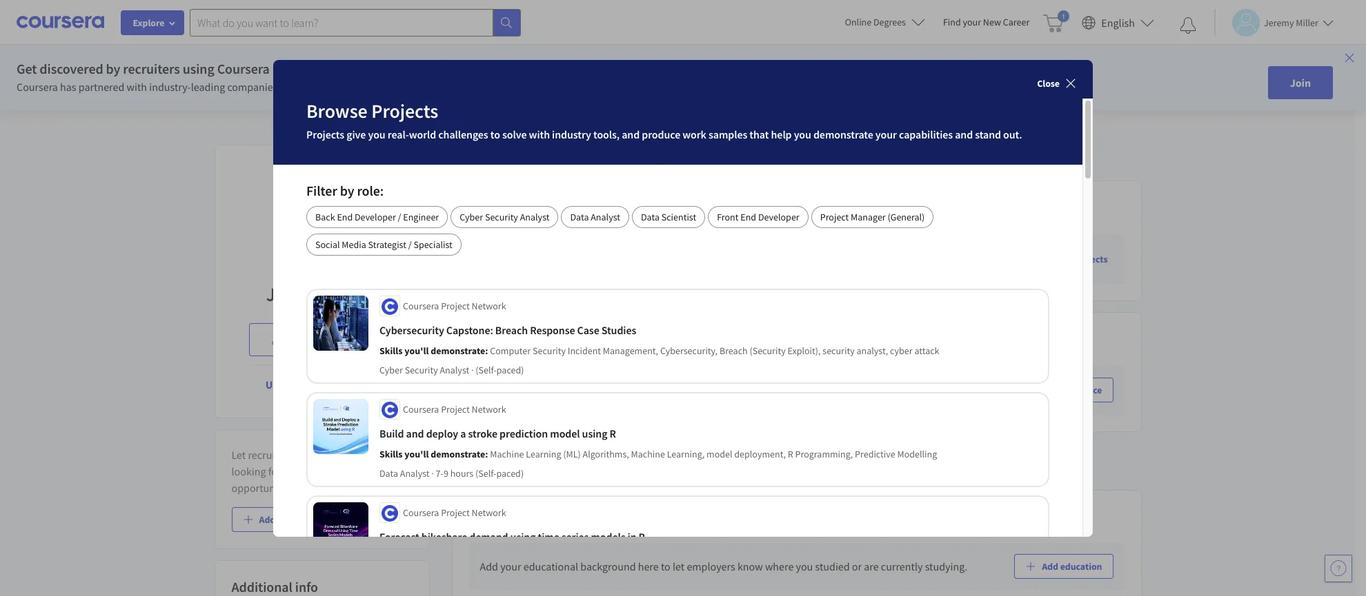 Task type: locate. For each thing, give the bounding box(es) containing it.
projects inside button
[[1073, 253, 1108, 265]]

looking down let
[[231, 465, 266, 479]]

english button
[[1077, 0, 1160, 45]]

(self- right hours
[[475, 467, 496, 480]]

0 horizontal spatial breach
[[495, 323, 528, 337]]

analyst left 7- at bottom left
[[400, 467, 430, 480]]

skills down cybersecurity
[[380, 345, 403, 357]]

coursera project network up bikeshare
[[403, 507, 506, 519]]

2 coursera project network from the top
[[403, 403, 506, 416]]

coursera for cybersecurity
[[403, 300, 439, 312]]

coursera for forecast
[[403, 507, 439, 519]]

background
[[581, 561, 636, 574]]

your right the find
[[963, 16, 981, 28]]

companies
[[227, 80, 278, 94]]

volunteer
[[890, 375, 934, 389]]

1 horizontal spatial model
[[707, 448, 732, 461]]

stroke
[[468, 427, 497, 441]]

jeremy
[[266, 282, 328, 307]]

or left volunteer
[[878, 375, 888, 389]]

0 vertical spatial are
[[318, 482, 333, 495]]

: inside skills you'll demonstrate : computer security incident management, cybersecurity, breach (security exploit), security analyst, cyber attack cyber security analyst ·  (self-paced)
[[485, 345, 488, 357]]

that left "help"
[[750, 127, 769, 141]]

using inside get discovered by recruiters using coursera hiring solutions coursera has partnered with industry-leading companies looking to fill open entry-level positions.
[[183, 60, 214, 77]]

browse inside browse projects projects give you real-world challenges to solve with industry tools, and produce work samples that help you demonstrate your capabilities and stand out.
[[306, 98, 368, 123]]

are left currently
[[864, 561, 879, 574]]

1 horizontal spatial data
[[570, 211, 589, 223]]

0 horizontal spatial browse
[[306, 98, 368, 123]]

1 paced) from the top
[[497, 364, 524, 376]]

0 vertical spatial you're
[[657, 375, 686, 389]]

browse inside 'browse projects' button
[[1040, 253, 1072, 265]]

project up a
[[441, 403, 470, 416]]

analyst inside skills you'll demonstrate : computer security incident management, cybersecurity, breach (security exploit), security analyst, cyber attack cyber security analyst ·  (self-paced)
[[440, 364, 469, 376]]

1 you'll from the top
[[405, 345, 429, 357]]

1 vertical spatial or
[[852, 561, 862, 574]]

2 skills from the top
[[380, 448, 403, 461]]

with
[[127, 80, 147, 94], [529, 127, 550, 141]]

2 horizontal spatial data
[[641, 211, 660, 223]]

2 vertical spatial demonstrate
[[431, 448, 485, 461]]

model up (ml)
[[550, 427, 580, 441]]

: for breach
[[485, 345, 488, 357]]

1 vertical spatial browse
[[1040, 253, 1072, 265]]

you're
[[657, 375, 686, 389], [368, 449, 396, 462]]

browse projects
[[1040, 253, 1108, 265]]

end
[[337, 211, 353, 223], [741, 211, 756, 223]]

paced) down build and deploy a stroke prediction model using r
[[496, 467, 524, 480]]

stand
[[975, 127, 1001, 141]]

2 : from the top
[[485, 448, 488, 461]]

1 horizontal spatial with
[[529, 127, 550, 141]]

that down make
[[297, 482, 316, 495]]

1 horizontal spatial you're
[[657, 375, 686, 389]]

data
[[570, 211, 589, 223], [641, 211, 660, 223], [380, 467, 398, 480]]

you're inside add your past work experience here. if you're just starting out, you can add internships or volunteer experience instead.
[[657, 375, 686, 389]]

1 vertical spatial with
[[529, 127, 550, 141]]

with inside get discovered by recruiters using coursera hiring solutions coursera has partnered with industry-leading companies looking to fill open entry-level positions.
[[127, 80, 147, 94]]

add for add education
[[1042, 561, 1058, 574]]

0 vertical spatial know
[[294, 449, 320, 462]]

end inside button
[[337, 211, 353, 223]]

1 vertical spatial by
[[340, 182, 354, 199]]

additional
[[231, 579, 292, 596]]

0 vertical spatial demonstrate
[[813, 127, 873, 141]]

None search field
[[190, 9, 521, 36]]

browse
[[306, 98, 368, 123], [1040, 253, 1072, 265]]

you'll down cybersecurity
[[405, 345, 429, 357]]

skills inside skills you'll demonstrate : computer security incident management, cybersecurity, breach (security exploit), security analyst, cyber attack cyber security analyst ·  (self-paced)
[[380, 345, 403, 357]]

specialist
[[414, 238, 453, 251]]

1 coursera project network from the top
[[403, 300, 506, 312]]

· down work
[[471, 364, 474, 376]]

skills down build
[[380, 448, 403, 461]]

network up demand
[[472, 507, 506, 519]]

security
[[823, 345, 855, 357]]

coursera up companies
[[217, 60, 270, 77]]

and right tools,
[[622, 127, 640, 141]]

demonstrate for studies
[[431, 345, 485, 357]]

experience
[[452, 145, 542, 170]]

0 vertical spatial profile
[[320, 333, 352, 347]]

1 horizontal spatial using
[[510, 530, 536, 544]]

1 vertical spatial you'll
[[405, 448, 429, 461]]

1 horizontal spatial security
[[485, 211, 518, 223]]

profile photo image
[[280, 196, 363, 279]]

coursera project network up capstone:
[[403, 300, 506, 312]]

0 vertical spatial by
[[106, 60, 120, 77]]

update profile visibility button
[[254, 368, 389, 402]]

education
[[1060, 561, 1102, 574]]

your inside add your past work experience here. if you're just starting out, you can add internships or volunteer experience instead.
[[500, 375, 521, 389]]

0 vertical spatial r
[[610, 427, 616, 441]]

know left where
[[738, 561, 763, 574]]

security
[[485, 211, 518, 223], [533, 345, 566, 357], [405, 364, 438, 376]]

add education button
[[1014, 555, 1113, 580]]

analyst left the data scientist
[[591, 211, 620, 223]]

end right front
[[741, 211, 756, 223]]

0 horizontal spatial using
[[183, 60, 214, 77]]

skills
[[380, 345, 403, 357], [380, 448, 403, 461]]

machine
[[490, 448, 524, 461], [631, 448, 665, 461]]

1 vertical spatial using
[[582, 427, 607, 441]]

0 horizontal spatial end
[[337, 211, 353, 223]]

project inside button
[[820, 211, 849, 223]]

1 horizontal spatial know
[[738, 561, 763, 574]]

you right "help"
[[794, 127, 811, 141]]

using up leading
[[183, 60, 214, 77]]

demonstrate inside skills you'll demonstrate : computer security incident management, cybersecurity, breach (security exploit), security analyst, cyber attack cyber security analyst ·  (self-paced)
[[431, 345, 485, 357]]

(self-
[[476, 364, 497, 376], [475, 467, 496, 480]]

in
[[628, 530, 637, 544]]

with right solve
[[529, 127, 550, 141]]

your left past
[[500, 375, 521, 389]]

0 vertical spatial coursera project network
[[403, 300, 506, 312]]

1 vertical spatial :
[[485, 448, 488, 461]]

: for deploy
[[485, 448, 488, 461]]

1 horizontal spatial ·
[[471, 364, 474, 376]]

engineer
[[403, 211, 439, 223]]

r inside forecast bikeshare demand using time series models in r link
[[639, 530, 645, 544]]

cyber down cybersecurity
[[380, 364, 403, 376]]

1 machine from the left
[[490, 448, 524, 461]]

0 vertical spatial for
[[268, 465, 281, 479]]

·
[[471, 364, 474, 376], [431, 467, 434, 480]]

you left can
[[766, 375, 783, 389]]

make
[[295, 465, 321, 479]]

1 vertical spatial security
[[533, 345, 566, 357]]

using left time
[[510, 530, 536, 544]]

1 horizontal spatial looking
[[280, 80, 314, 94]]

0 horizontal spatial and
[[406, 427, 424, 441]]

solve
[[502, 127, 527, 141]]

2 vertical spatial r
[[639, 530, 645, 544]]

paced) inside skills you'll demonstrate : computer security incident management, cybersecurity, breach (security exploit), security analyst, cyber attack cyber security analyst ·  (self-paced)
[[497, 364, 524, 376]]

1 horizontal spatial r
[[639, 530, 645, 544]]

0 vertical spatial model
[[550, 427, 580, 441]]

2 horizontal spatial r
[[788, 448, 793, 461]]

breach up computer
[[495, 323, 528, 337]]

2 network from the top
[[472, 403, 506, 416]]

1 vertical spatial you're
[[368, 449, 396, 462]]

for up opportunities on the left
[[268, 465, 281, 479]]

projects
[[371, 98, 438, 123], [306, 127, 344, 141], [469, 199, 517, 216], [1073, 253, 1108, 265]]

browse for browse projects projects give you real-world challenges to solve with industry tools, and produce work samples that help you demonstrate your capabilities and stand out.
[[306, 98, 368, 123]]

1 vertical spatial that
[[297, 482, 316, 495]]

1 vertical spatial are
[[864, 561, 879, 574]]

0 horizontal spatial /
[[398, 211, 401, 223]]

2 vertical spatial coursera project network
[[403, 507, 506, 519]]

0 horizontal spatial model
[[550, 427, 580, 441]]

to left solve
[[490, 127, 500, 141]]

add inside button
[[1042, 561, 1058, 574]]

1 horizontal spatial or
[[878, 375, 888, 389]]

coursera project network up a
[[403, 403, 506, 416]]

0 vertical spatial recruiters
[[123, 60, 180, 77]]

0 horizontal spatial cyber
[[380, 364, 403, 376]]

1 vertical spatial profile
[[303, 378, 334, 392]]

1 vertical spatial ·
[[431, 467, 434, 480]]

cyber
[[890, 345, 913, 357]]

coursera up deploy
[[403, 403, 439, 416]]

discovered
[[40, 60, 103, 77]]

paced)
[[497, 364, 524, 376], [496, 467, 524, 480]]

2 horizontal spatial security
[[533, 345, 566, 357]]

developer inside back end developer / engineer button
[[355, 211, 396, 223]]

2 horizontal spatial experience
[[1056, 384, 1102, 397]]

0 horizontal spatial know
[[294, 449, 320, 462]]

profile left link
[[320, 333, 352, 347]]

3 coursera project network from the top
[[403, 507, 506, 519]]

0 horizontal spatial data
[[380, 467, 398, 480]]

add inside add your past work experience here. if you're just starting out, you can add internships or volunteer experience instead.
[[480, 375, 498, 389]]

you down role
[[345, 465, 362, 479]]

r
[[610, 427, 616, 441], [788, 448, 793, 461], [639, 530, 645, 544]]

looking inside let recruiters know what role you're looking for to make sure you find opportunities that are right for you.
[[231, 465, 266, 479]]

model down build and deploy a stroke prediction model using r link
[[707, 448, 732, 461]]

add for add work experience
[[1015, 384, 1031, 397]]

profile right update
[[303, 378, 334, 392]]

2 vertical spatial network
[[472, 507, 506, 519]]

1 developer from the left
[[355, 211, 396, 223]]

you
[[368, 127, 385, 141], [794, 127, 811, 141], [766, 375, 783, 389], [345, 465, 362, 479], [796, 561, 813, 574]]

looking down hiring
[[280, 80, 314, 94]]

with left industry-
[[127, 80, 147, 94]]

2 vertical spatial using
[[510, 530, 536, 544]]

1 horizontal spatial developer
[[758, 211, 800, 223]]

learning
[[526, 448, 561, 461]]

you're right the if
[[657, 375, 686, 389]]

0 vertical spatial breach
[[495, 323, 528, 337]]

browse projects dialog
[[273, 60, 1093, 597]]

project up capstone:
[[441, 300, 470, 312]]

1 horizontal spatial by
[[340, 182, 354, 199]]

by inside browse projects dialog
[[340, 182, 354, 199]]

you're up find at left
[[368, 449, 396, 462]]

Data Scientist button
[[632, 206, 705, 228]]

(security
[[750, 345, 786, 357]]

1 vertical spatial for
[[359, 482, 372, 495]]

coursera up cybersecurity
[[403, 300, 439, 312]]

0 horizontal spatial recruiters
[[123, 60, 180, 77]]

personal details
[[275, 163, 369, 180]]

media
[[342, 238, 366, 251]]

1 vertical spatial (self-
[[475, 467, 496, 480]]

developer
[[355, 211, 396, 223], [758, 211, 800, 223]]

your down the forecast bikeshare demand using time series models in r
[[500, 561, 521, 574]]

(self- down computer
[[476, 364, 497, 376]]

2 you'll from the top
[[405, 448, 429, 461]]

3 network from the top
[[472, 507, 506, 519]]

r inside build and deploy a stroke prediction model using r link
[[610, 427, 616, 441]]

end for front
[[741, 211, 756, 223]]

you right where
[[796, 561, 813, 574]]

· left 7- at bottom left
[[431, 467, 434, 480]]

1 vertical spatial breach
[[720, 345, 748, 357]]

: down 'stroke'
[[485, 448, 488, 461]]

0 horizontal spatial machine
[[490, 448, 524, 461]]

using up algorithms, at left bottom
[[582, 427, 607, 441]]

: left computer
[[485, 345, 488, 357]]

back end developer / engineer
[[315, 211, 439, 223]]

end for back
[[337, 211, 353, 223]]

1 end from the left
[[337, 211, 353, 223]]

: inside skills you'll demonstrate : machine learning (ml) algorithms, machine learning, model deployment, r programming, predictive modelling data analyst · 7-9 hours (self-paced)
[[485, 448, 488, 461]]

1 skills from the top
[[380, 345, 403, 357]]

and right build
[[406, 427, 424, 441]]

r right deployment,
[[788, 448, 793, 461]]

data inside the data analyst button
[[570, 211, 589, 223]]

0 vertical spatial or
[[878, 375, 888, 389]]

cyber right the engineer at the top left of page
[[460, 211, 483, 223]]

security inside "button"
[[485, 211, 518, 223]]

machine down build and deploy a stroke prediction model using r
[[490, 448, 524, 461]]

get
[[17, 60, 37, 77]]

1 vertical spatial r
[[788, 448, 793, 461]]

data inside skills you'll demonstrate : machine learning (ml) algorithms, machine learning, model deployment, r programming, predictive modelling data analyst · 7-9 hours (self-paced)
[[380, 467, 398, 480]]

cyber security analyst
[[460, 211, 550, 223]]

edit image
[[407, 156, 418, 167]]

data inside data scientist button
[[641, 211, 660, 223]]

1 vertical spatial know
[[738, 561, 763, 574]]

/ left the engineer at the top left of page
[[398, 211, 401, 223]]

recruiters right let
[[248, 449, 292, 462]]

close button
[[1032, 71, 1082, 96]]

you'll inside skills you'll demonstrate : machine learning (ml) algorithms, machine learning, model deployment, r programming, predictive modelling data analyst · 7-9 hours (self-paced)
[[405, 448, 429, 461]]

here
[[638, 561, 659, 574]]

a
[[460, 427, 466, 441]]

to inside get discovered by recruiters using coursera hiring solutions coursera has partnered with industry-leading companies looking to fill open entry-level positions.
[[317, 80, 326, 94]]

by
[[106, 60, 120, 77], [340, 182, 354, 199]]

machine left learning, on the bottom
[[631, 448, 665, 461]]

/ right strategist
[[408, 238, 412, 251]]

project left manager
[[820, 211, 849, 223]]

demonstrate down capstone:
[[431, 345, 485, 357]]

coursera up forecast
[[403, 507, 439, 519]]

solutions
[[311, 60, 367, 77]]

1 vertical spatial recruiters
[[248, 449, 292, 462]]

project for cybersecurity capstone:  breach response case studies
[[441, 300, 470, 312]]

security down response
[[533, 345, 566, 357]]

0 vertical spatial cyber
[[460, 211, 483, 223]]

cybersecurity,
[[660, 345, 718, 357]]

additional info
[[231, 579, 318, 596]]

management,
[[603, 345, 658, 357]]

recruiters
[[123, 60, 180, 77], [248, 449, 292, 462]]

to left the let
[[661, 561, 671, 574]]

paced) down computer
[[497, 364, 524, 376]]

experience inside button
[[1056, 384, 1102, 397]]

front
[[717, 211, 739, 223]]

by up partnered
[[106, 60, 120, 77]]

security down experience
[[485, 211, 518, 223]]

network for demand
[[472, 507, 506, 519]]

time
[[538, 530, 559, 544]]

2 vertical spatial security
[[405, 364, 438, 376]]

demonstrate inside skills you'll demonstrate : machine learning (ml) algorithms, machine learning, model deployment, r programming, predictive modelling data analyst · 7-9 hours (self-paced)
[[431, 448, 485, 461]]

developer inside 'front end developer' "button"
[[758, 211, 800, 223]]

and left "stand"
[[955, 127, 973, 141]]

developer down role:
[[355, 211, 396, 223]]

0 vertical spatial network
[[472, 300, 506, 312]]

demonstrate right "help"
[[813, 127, 873, 141]]

demonstrate for prediction
[[431, 448, 485, 461]]

analyst inside button
[[591, 211, 620, 223]]

are down sure
[[318, 482, 333, 495]]

let
[[231, 449, 246, 462]]

you.
[[374, 482, 394, 495]]

hiring
[[272, 60, 308, 77]]

r for forecast bikeshare demand using time series models in r
[[639, 530, 645, 544]]

1 horizontal spatial cyber
[[460, 211, 483, 223]]

analyst down capstone:
[[440, 364, 469, 376]]

0 vertical spatial you'll
[[405, 345, 429, 357]]

or right studied
[[852, 561, 862, 574]]

0 horizontal spatial looking
[[231, 465, 266, 479]]

add
[[480, 375, 498, 389], [1015, 384, 1031, 397], [259, 514, 276, 526], [480, 561, 498, 574], [1042, 561, 1058, 574]]

0 vertical spatial security
[[485, 211, 518, 223]]

0 vertical spatial browse
[[306, 98, 368, 123]]

join
[[1290, 76, 1311, 90]]

r right in
[[639, 530, 645, 544]]

to left fill
[[317, 80, 326, 94]]

0 vertical spatial paced)
[[497, 364, 524, 376]]

1 : from the top
[[485, 345, 488, 357]]

skills inside skills you'll demonstrate : machine learning (ml) algorithms, machine learning, model deployment, r programming, predictive modelling data analyst · 7-9 hours (self-paced)
[[380, 448, 403, 461]]

or
[[878, 375, 888, 389], [852, 561, 862, 574]]

capstone:
[[446, 323, 493, 337]]

1 horizontal spatial breach
[[720, 345, 748, 357]]

network up 'stroke'
[[472, 403, 506, 416]]

you'll down deploy
[[405, 448, 429, 461]]

0 horizontal spatial ·
[[431, 467, 434, 480]]

attack
[[915, 345, 939, 357]]

profile
[[320, 333, 352, 347], [303, 378, 334, 392]]

find
[[364, 465, 382, 479]]

with inside browse projects projects give you real-world challenges to solve with industry tools, and produce work samples that help you demonstrate your capabilities and stand out.
[[529, 127, 550, 141]]

analyst left the data analyst button
[[520, 211, 550, 223]]

know up make
[[294, 449, 320, 462]]

coursera project network for and
[[403, 403, 506, 416]]

0 vertical spatial ·
[[471, 364, 474, 376]]

1 horizontal spatial are
[[864, 561, 879, 574]]

add for add work preferences
[[259, 514, 276, 526]]

end right back
[[337, 211, 353, 223]]

modelling
[[897, 448, 937, 461]]

developer right front
[[758, 211, 800, 223]]

demonstrate up hours
[[431, 448, 485, 461]]

back
[[315, 211, 335, 223]]

1 horizontal spatial recruiters
[[248, 449, 292, 462]]

0 horizontal spatial for
[[268, 465, 281, 479]]

1 horizontal spatial browse
[[1040, 253, 1072, 265]]

for
[[268, 465, 281, 479], [359, 482, 372, 495]]

learning,
[[667, 448, 705, 461]]

english
[[1101, 16, 1135, 29]]

2 developer from the left
[[758, 211, 800, 223]]

you'll inside skills you'll demonstrate : computer security incident management, cybersecurity, breach (security exploit), security analyst, cyber attack cyber security analyst ·  (self-paced)
[[405, 345, 429, 357]]

1 horizontal spatial end
[[741, 211, 756, 223]]

experience
[[571, 375, 621, 389], [1056, 384, 1102, 397], [480, 392, 530, 406]]

2 horizontal spatial using
[[582, 427, 607, 441]]

2 paced) from the top
[[496, 467, 524, 480]]

deploy
[[426, 427, 458, 441]]

:
[[485, 345, 488, 357], [485, 448, 488, 461]]

link
[[354, 333, 373, 347]]

security down cybersecurity
[[405, 364, 438, 376]]

Cyber Security Analyst button
[[451, 206, 559, 228]]

looking
[[280, 80, 314, 94], [231, 465, 266, 479]]

industry-
[[149, 80, 191, 94]]

coursera image
[[17, 11, 104, 33]]

0 horizontal spatial with
[[127, 80, 147, 94]]

1 vertical spatial network
[[472, 403, 506, 416]]

1 vertical spatial coursera project network
[[403, 403, 506, 416]]

Project Manager (General) button
[[811, 206, 934, 228]]

recruiters up industry-
[[123, 60, 180, 77]]

update
[[266, 378, 300, 392]]

project for build and deploy a stroke prediction model using r
[[441, 403, 470, 416]]

skills for cybersecurity
[[380, 345, 403, 357]]

0 vertical spatial :
[[485, 345, 488, 357]]

your left capabilities
[[876, 127, 897, 141]]

your for add your educational background here to let employers know where you studied or are currently studying.
[[500, 561, 521, 574]]

for down find at left
[[359, 482, 372, 495]]

by down details
[[340, 182, 354, 199]]

positions.
[[420, 80, 465, 94]]

1 vertical spatial demonstrate
[[431, 345, 485, 357]]

data for data analyst
[[570, 211, 589, 223]]

breach
[[495, 323, 528, 337], [720, 345, 748, 357]]

0 vertical spatial with
[[127, 80, 147, 94]]

forecast bikeshare demand using time series models in r link
[[380, 529, 1043, 545]]

skills you'll demonstrate : machine learning (ml) algorithms, machine learning, model deployment, r programming, predictive modelling data analyst · 7-9 hours (self-paced)
[[380, 448, 937, 480]]

1 vertical spatial paced)
[[496, 467, 524, 480]]

cybersecurity capstone:  breach response case studies link
[[380, 322, 1043, 338]]

to left make
[[283, 465, 293, 479]]

know
[[294, 449, 320, 462], [738, 561, 763, 574]]

1 network from the top
[[472, 300, 506, 312]]

Front End Developer button
[[708, 206, 808, 228]]

project up bikeshare
[[441, 507, 470, 519]]

your
[[963, 16, 981, 28], [876, 127, 897, 141], [500, 375, 521, 389], [500, 561, 521, 574]]

r up algorithms, at left bottom
[[610, 427, 616, 441]]

Social Media Strategist / Specialist button
[[306, 234, 461, 256]]

network up cybersecurity capstone:  breach response case studies on the bottom of page
[[472, 300, 506, 312]]

1 vertical spatial model
[[707, 448, 732, 461]]

0 horizontal spatial are
[[318, 482, 333, 495]]

1 horizontal spatial that
[[750, 127, 769, 141]]

1 vertical spatial /
[[408, 238, 412, 251]]

0 vertical spatial that
[[750, 127, 769, 141]]

2 end from the left
[[741, 211, 756, 223]]

your inside browse projects projects give you real-world challenges to solve with industry tools, and produce work samples that help you demonstrate your capabilities and stand out.
[[876, 127, 897, 141]]

end inside "button"
[[741, 211, 756, 223]]

0 horizontal spatial experience
[[480, 392, 530, 406]]

what
[[322, 449, 345, 462]]

· inside skills you'll demonstrate : machine learning (ml) algorithms, machine learning, model deployment, r programming, predictive modelling data analyst · 7-9 hours (self-paced)
[[431, 467, 434, 480]]

breach down the cybersecurity capstone:  breach response case studies link
[[720, 345, 748, 357]]



Task type: describe. For each thing, give the bounding box(es) containing it.
that inside let recruiters know what role you're looking for to make sure you find opportunities that are right for you.
[[297, 482, 316, 495]]

add work experience button
[[987, 378, 1113, 403]]

9
[[444, 467, 448, 480]]

add work preferences button
[[231, 508, 361, 533]]

are inside let recruiters know what role you're looking for to make sure you find opportunities that are right for you.
[[318, 482, 333, 495]]

history
[[502, 330, 543, 348]]

programming,
[[795, 448, 853, 461]]

project for forecast bikeshare demand using time series models in r
[[441, 507, 470, 519]]

network for breach
[[472, 300, 506, 312]]

/ for engineer
[[398, 211, 401, 223]]

2 horizontal spatial and
[[955, 127, 973, 141]]

data scientist
[[641, 211, 696, 223]]

fill
[[328, 80, 340, 94]]

skills you'll demonstrate : computer security incident management, cybersecurity, breach (security exploit), security analyst, cyber attack cyber security analyst ·  (self-paced)
[[380, 345, 939, 376]]

to inside let recruiters know what role you're looking for to make sure you find opportunities that are right for you.
[[283, 465, 293, 479]]

series
[[561, 530, 589, 544]]

/ for specialist
[[408, 238, 412, 251]]

just
[[688, 375, 705, 389]]

you'll for build
[[405, 448, 429, 461]]

your for add your past work experience here. if you're just starting out, you can add internships or volunteer experience instead.
[[500, 375, 521, 389]]

role
[[347, 449, 365, 462]]

case
[[577, 323, 599, 337]]

data for data scientist
[[641, 211, 660, 223]]

r for build and deploy a stroke prediction model using r
[[610, 427, 616, 441]]

studies
[[602, 323, 636, 337]]

update profile visibility
[[266, 378, 378, 392]]

coursera for build
[[403, 403, 439, 416]]

share profile link
[[290, 333, 373, 347]]

(self- inside skills you'll demonstrate : computer security incident management, cybersecurity, breach (security exploit), security analyst, cyber attack cyber security analyst ·  (self-paced)
[[476, 364, 497, 376]]

scientist
[[662, 211, 696, 223]]

predictive
[[855, 448, 895, 461]]

show notifications image
[[1180, 17, 1196, 34]]

level
[[396, 80, 418, 94]]

starting
[[707, 375, 743, 389]]

coursera project network for bikeshare
[[403, 507, 506, 519]]

deployment,
[[734, 448, 786, 461]]

has
[[60, 80, 76, 94]]

you're inside let recruiters know what role you're looking for to make sure you find opportunities that are right for you.
[[368, 449, 396, 462]]

(general)
[[888, 211, 925, 223]]

profile for share
[[320, 333, 352, 347]]

add your educational background here to let employers know where you studied or are currently studying.
[[480, 561, 968, 574]]

join button
[[1268, 66, 1333, 99]]

breach inside skills you'll demonstrate : computer security incident management, cybersecurity, breach (security exploit), security analyst, cyber attack cyber security analyst ·  (self-paced)
[[720, 345, 748, 357]]

manager
[[851, 211, 886, 223]]

filter by role: group
[[306, 206, 1050, 256]]

challenges
[[438, 127, 488, 141]]

model inside skills you'll demonstrate : machine learning (ml) algorithms, machine learning, model deployment, r programming, predictive modelling data analyst · 7-9 hours (self-paced)
[[707, 448, 732, 461]]

add for add your educational background here to let employers know where you studied or are currently studying.
[[480, 561, 498, 574]]

(self- inside skills you'll demonstrate : machine learning (ml) algorithms, machine learning, model deployment, r programming, predictive modelling data analyst · 7-9 hours (self-paced)
[[475, 467, 496, 480]]

looking inside get discovered by recruiters using coursera hiring solutions coursera has partnered with industry-leading companies looking to fill open entry-level positions.
[[280, 80, 314, 94]]

tools,
[[593, 127, 620, 141]]

· inside skills you'll demonstrate : computer security incident management, cybersecurity, breach (security exploit), security analyst, cyber attack cyber security analyst ·  (self-paced)
[[471, 364, 474, 376]]

skills for build
[[380, 448, 403, 461]]

you right give
[[368, 127, 385, 141]]

you'll for cybersecurity
[[405, 345, 429, 357]]

open
[[342, 80, 366, 94]]

demonstrate inside browse projects projects give you real-world challenges to solve with industry tools, and produce work samples that help you demonstrate your capabilities and stand out.
[[813, 127, 873, 141]]

out.
[[1003, 127, 1022, 141]]

credentials
[[469, 508, 536, 526]]

Data Analyst button
[[561, 206, 629, 228]]

recruiters inside let recruiters know what role you're looking for to make sure you find opportunities that are right for you.
[[248, 449, 292, 462]]

using inside forecast bikeshare demand using time series models in r link
[[510, 530, 536, 544]]

you inside add your past work experience here. if you're just starting out, you can add internships or volunteer experience instead.
[[766, 375, 783, 389]]

help center image
[[1330, 561, 1347, 578]]

out,
[[745, 375, 764, 389]]

let recruiters know what role you're looking for to make sure you find opportunities that are right for you.
[[231, 449, 396, 495]]

where
[[765, 561, 794, 574]]

0 horizontal spatial security
[[405, 364, 438, 376]]

add for add your past work experience here. if you're just starting out, you can add internships or volunteer experience instead.
[[480, 375, 498, 389]]

project manager (general)
[[820, 211, 925, 223]]

samples
[[709, 127, 747, 141]]

0 horizontal spatial or
[[852, 561, 862, 574]]

know inside let recruiters know what role you're looking for to make sure you find opportunities that are right for you.
[[294, 449, 320, 462]]

cyber inside "button"
[[460, 211, 483, 223]]

by inside get discovered by recruiters using coursera hiring solutions coursera has partnered with industry-leading companies looking to fill open entry-level positions.
[[106, 60, 120, 77]]

filter by role:
[[306, 182, 384, 199]]

career
[[1003, 16, 1030, 28]]

studying.
[[925, 561, 968, 574]]

help
[[771, 127, 792, 141]]

prediction
[[500, 427, 548, 441]]

Back End Developer / Engineer button
[[306, 206, 448, 228]]

using inside build and deploy a stroke prediction model using r link
[[582, 427, 607, 441]]

your for find your new career
[[963, 16, 981, 28]]

build
[[380, 427, 404, 441]]

recruiters inside get discovered by recruiters using coursera hiring solutions coursera has partnered with industry-leading companies looking to fill open entry-level positions.
[[123, 60, 180, 77]]

employers
[[687, 561, 735, 574]]

to inside browse projects projects give you real-world challenges to solve with industry tools, and produce work samples that help you demonstrate your capabilities and stand out.
[[490, 127, 500, 141]]

2 machine from the left
[[631, 448, 665, 461]]

work inside browse projects projects give you real-world challenges to solve with industry tools, and produce work samples that help you demonstrate your capabilities and stand out.
[[683, 127, 706, 141]]

work history
[[469, 330, 543, 348]]

share
[[290, 333, 318, 347]]

find your new career
[[943, 16, 1030, 28]]

you inside let recruiters know what role you're looking for to make sure you find opportunities that are right for you.
[[345, 465, 362, 479]]

demand
[[469, 530, 508, 544]]

world
[[409, 127, 436, 141]]

cybersecurity capstone:  breach response case studies
[[380, 323, 636, 337]]

personal
[[275, 163, 327, 180]]

studied
[[815, 561, 850, 574]]

profile for update
[[303, 378, 334, 392]]

paced) inside skills you'll demonstrate : machine learning (ml) algorithms, machine learning, model deployment, r programming, predictive modelling data analyst · 7-9 hours (self-paced)
[[496, 467, 524, 480]]

leading
[[191, 80, 225, 94]]

1 horizontal spatial and
[[622, 127, 640, 141]]

analyst inside skills you'll demonstrate : machine learning (ml) algorithms, machine learning, model deployment, r programming, predictive modelling data analyst · 7-9 hours (self-paced)
[[400, 467, 430, 480]]

1 horizontal spatial for
[[359, 482, 372, 495]]

industry
[[552, 127, 591, 141]]

get discovered by recruiters using coursera hiring solutions coursera has partnered with industry-leading companies looking to fill open entry-level positions.
[[17, 60, 465, 94]]

add your past work experience here. if you're just starting out, you can add internships or volunteer experience instead.
[[480, 375, 934, 406]]

that inside browse projects projects give you real-world challenges to solve with industry tools, and produce work samples that help you demonstrate your capabilities and stand out.
[[750, 127, 769, 141]]

browse for browse projects
[[1040, 253, 1072, 265]]

coursera project network for capstone:
[[403, 300, 506, 312]]

response
[[530, 323, 575, 337]]

exploit),
[[788, 345, 821, 357]]

filter
[[306, 182, 337, 199]]

add
[[804, 375, 822, 389]]

coursera down get at the left top
[[17, 80, 58, 94]]

data analyst
[[570, 211, 620, 223]]

1 horizontal spatial experience
[[571, 375, 621, 389]]

models
[[591, 530, 625, 544]]

cybersecurity
[[380, 323, 444, 337]]

analyst inside "button"
[[520, 211, 550, 223]]

or inside add your past work experience here. if you're just starting out, you can add internships or volunteer experience instead.
[[878, 375, 888, 389]]

entry-
[[368, 80, 396, 94]]

browse projects projects give you real-world challenges to solve with industry tools, and produce work samples that help you demonstrate your capabilities and stand out.
[[306, 98, 1022, 141]]

find your new career link
[[936, 14, 1037, 31]]

bikeshare
[[421, 530, 467, 544]]

r inside skills you'll demonstrate : machine learning (ml) algorithms, machine learning, model deployment, r programming, predictive modelling data analyst · 7-9 hours (self-paced)
[[788, 448, 793, 461]]

work inside add your past work experience here. if you're just starting out, you can add internships or volunteer experience instead.
[[545, 375, 569, 389]]

developer for front
[[758, 211, 800, 223]]

jeremy miller
[[266, 282, 378, 307]]

forecast
[[380, 530, 419, 544]]

incident
[[568, 345, 601, 357]]

preferences
[[301, 514, 350, 526]]

cyber inside skills you'll demonstrate : computer security incident management, cybersecurity, breach (security exploit), security analyst, cyber attack cyber security analyst ·  (self-paced)
[[380, 364, 403, 376]]

network for deploy
[[472, 403, 506, 416]]

hours
[[450, 467, 473, 480]]

shopping cart: 1 item image
[[1044, 10, 1070, 32]]

model inside build and deploy a stroke prediction model using r link
[[550, 427, 580, 441]]

analyst,
[[857, 345, 888, 357]]

if
[[649, 375, 655, 389]]

developer for back
[[355, 211, 396, 223]]

internships
[[824, 375, 876, 389]]

share profile link button
[[249, 324, 395, 357]]



Task type: vqa. For each thing, say whether or not it's contained in the screenshot.
"R" in the Build and deploy a stroke prediction model using R link
yes



